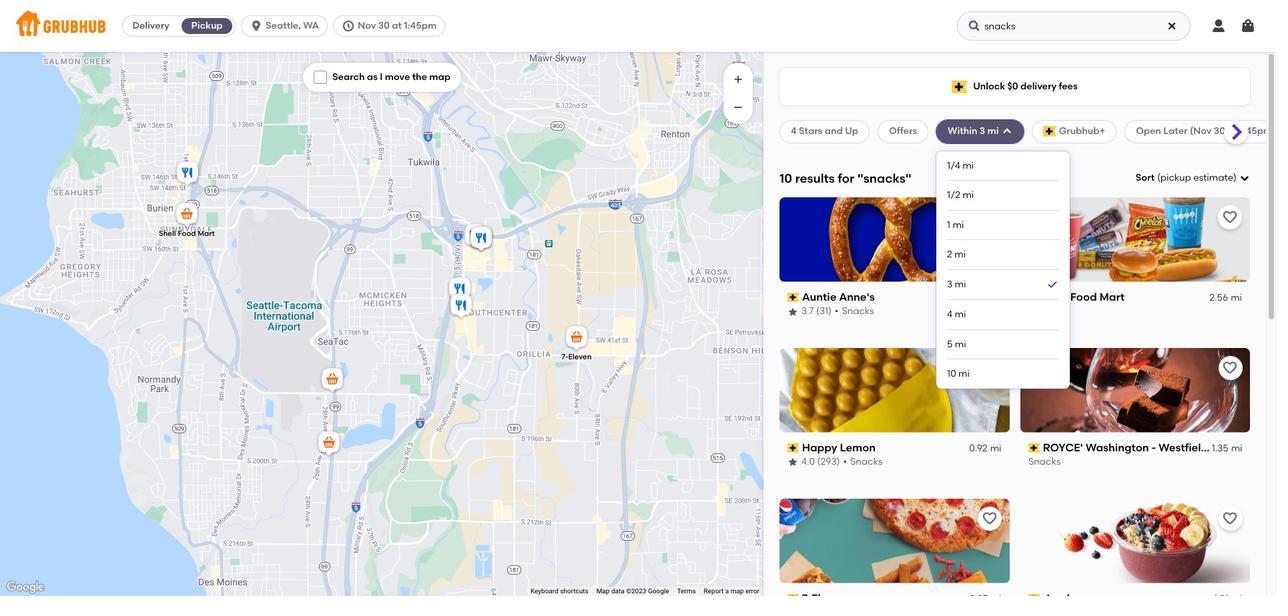 Task type: vqa. For each thing, say whether or not it's contained in the screenshot.
nov
yes



Task type: locate. For each thing, give the bounding box(es) containing it.
shell food mart image
[[174, 201, 200, 230]]

royce' washington - westfield southcenter mall image
[[468, 225, 495, 254]]

grubhub plus flag logo image left unlock
[[952, 80, 968, 93]]

30 right nov
[[378, 20, 390, 31]]

2.56 mi
[[1210, 292, 1242, 304]]

shell
[[159, 230, 176, 238], [1043, 291, 1068, 304]]

subscription pass image
[[788, 293, 799, 302], [1028, 595, 1040, 597]]

map
[[429, 71, 451, 83], [731, 588, 744, 595]]

royce' washington - westfield southcenter mall logo image
[[1020, 348, 1250, 433]]

30
[[378, 20, 390, 31], [1214, 126, 1226, 137]]

1 vertical spatial 10
[[947, 369, 956, 380]]

mi
[[988, 126, 999, 137], [963, 160, 974, 171], [963, 190, 974, 201], [953, 219, 964, 231], [955, 249, 966, 261], [955, 279, 966, 290], [990, 292, 1002, 304], [1231, 292, 1242, 304], [955, 309, 966, 320], [955, 339, 966, 350], [959, 369, 970, 380], [990, 443, 1002, 455], [1231, 443, 1242, 455]]

check icon image
[[1046, 278, 1059, 292]]

10 results for "snacks"
[[780, 171, 912, 186]]

0 horizontal spatial grubhub plus flag logo image
[[952, 80, 968, 93]]

0 horizontal spatial 1.35
[[971, 292, 988, 304]]

0 vertical spatial shell
[[159, 230, 176, 238]]

save this restaurant button
[[978, 205, 1002, 229], [1218, 205, 1242, 229], [1218, 356, 1242, 380], [978, 507, 1002, 531], [1218, 507, 1242, 531]]

mart right check icon
[[1100, 291, 1125, 304]]

0 horizontal spatial 30
[[378, 20, 390, 31]]

map right the 'the'
[[429, 71, 451, 83]]

1 star icon image from the top
[[788, 307, 798, 317]]

star icon image
[[788, 307, 798, 317], [788, 458, 798, 468]]

0 vertical spatial star icon image
[[788, 307, 798, 317]]

keyboard
[[531, 588, 559, 595]]

1 horizontal spatial 3
[[980, 126, 985, 137]]

0 vertical spatial at
[[392, 20, 402, 31]]

0 vertical spatial •
[[835, 306, 839, 317]]

10 left results
[[780, 171, 792, 186]]

4 stars and up
[[791, 126, 858, 137]]

star icon image left 3.7
[[788, 307, 798, 317]]

0 horizontal spatial map
[[429, 71, 451, 83]]

1 horizontal spatial •
[[843, 457, 847, 468]]

jamba image
[[462, 222, 489, 252]]

•
[[835, 306, 839, 317], [843, 457, 847, 468]]

mi inside option
[[955, 279, 966, 290]]

5
[[947, 339, 953, 350]]

for
[[838, 171, 855, 186]]

svg image
[[250, 19, 263, 33], [342, 19, 355, 33], [968, 19, 981, 33], [1167, 21, 1177, 31], [316, 74, 324, 82], [1002, 126, 1012, 137]]

1 vertical spatial star icon image
[[788, 458, 798, 468]]

30 right '(nov'
[[1214, 126, 1226, 137]]

1 horizontal spatial map
[[731, 588, 744, 595]]

• snacks for anne's
[[835, 306, 874, 317]]

plus icon image
[[732, 73, 745, 86]]

save this restaurant image
[[1222, 209, 1238, 225], [1222, 360, 1238, 376], [982, 511, 998, 527], [1222, 511, 1238, 527]]

1 horizontal spatial 1.35
[[1212, 443, 1228, 455]]

mart down pierro bakery image
[[198, 230, 215, 238]]

1 vertical spatial 1.35
[[1212, 443, 1228, 455]]

0 vertical spatial 30
[[378, 20, 390, 31]]

main navigation navigation
[[0, 0, 1276, 52]]

4
[[791, 126, 797, 137], [947, 309, 953, 320]]

• snacks
[[835, 306, 874, 317], [843, 457, 883, 468]]

(
[[1157, 172, 1161, 184]]

1 horizontal spatial subscription pass image
[[1028, 595, 1040, 597]]

3 right within at the right top of the page
[[980, 126, 985, 137]]

keyboard shortcuts button
[[531, 587, 588, 597]]

1 vertical spatial grubhub plus flag logo image
[[1043, 126, 1057, 137]]

delivery
[[132, 20, 169, 31]]

(293)
[[817, 457, 840, 468]]

save this restaurant button for royce' washington - westfield southcenter 
[[1218, 356, 1242, 380]]

• down the happy lemon
[[843, 457, 847, 468]]

sea tac marathon image
[[319, 366, 346, 396]]

food down pierro bakery image
[[178, 230, 196, 238]]

shell food mart logo image
[[1020, 197, 1250, 282]]

map right a
[[731, 588, 744, 595]]

food right check icon
[[1071, 291, 1097, 304]]

0 horizontal spatial shell food mart
[[159, 230, 215, 238]]

0 horizontal spatial 10
[[780, 171, 792, 186]]

0 horizontal spatial food
[[178, 230, 196, 238]]

0 horizontal spatial 4
[[791, 126, 797, 137]]

• right (31)
[[835, 306, 839, 317]]

terms
[[677, 588, 696, 595]]

nov 30 at 1:45pm button
[[333, 15, 451, 37]]

1 horizontal spatial 1.35 mi
[[1212, 443, 1242, 455]]

1.35 mi
[[971, 292, 1002, 304], [1212, 443, 1242, 455]]

2 mi
[[947, 249, 966, 261]]

1.35 mi for royce' washington - westfield southcenter 
[[1212, 443, 1242, 455]]

2 star icon image from the top
[[788, 458, 798, 468]]

1 horizontal spatial food
[[1071, 291, 1097, 304]]

4 mi
[[947, 309, 966, 320]]

1 horizontal spatial at
[[1228, 126, 1238, 137]]

0 vertical spatial 1.35 mi
[[971, 292, 1002, 304]]

snacks down royce'
[[1028, 457, 1061, 468]]

1 vertical spatial 30
[[1214, 126, 1226, 137]]

10
[[780, 171, 792, 186], [947, 369, 956, 380]]

star icon image left 4.0
[[788, 458, 798, 468]]

at left 1:45pm
[[392, 20, 402, 31]]

0 horizontal spatial at
[[392, 20, 402, 31]]

mart
[[198, 230, 215, 238], [1100, 291, 1125, 304]]

list box
[[947, 151, 1059, 389]]

4 inside list box
[[947, 309, 953, 320]]

jamba logo image
[[1020, 499, 1250, 584]]

snacks down anne's
[[842, 306, 874, 317]]

westfield
[[1159, 442, 1208, 454]]

7-eleven
[[562, 353, 592, 362]]

food inside "map" region
[[178, 230, 196, 238]]

10 for 10 mi
[[947, 369, 956, 380]]

auntie anne's image
[[468, 225, 495, 254]]

0 horizontal spatial subscription pass image
[[788, 293, 799, 302]]

grubhub+
[[1059, 126, 1105, 137]]

1 vertical spatial map
[[731, 588, 744, 595]]

1.35
[[971, 292, 988, 304], [1212, 443, 1228, 455]]

subscription pass image for royce' washington - westfield southcenter 
[[1028, 444, 1040, 453]]

1 vertical spatial food
[[1071, 291, 1097, 304]]

grubhub plus flag logo image
[[952, 80, 968, 93], [1043, 126, 1057, 137]]

snacks
[[842, 306, 874, 317], [850, 457, 883, 468], [1028, 457, 1061, 468]]

move
[[385, 71, 410, 83]]

sort
[[1136, 172, 1155, 184]]

1 vertical spatial mart
[[1100, 291, 1125, 304]]

anne's
[[839, 291, 875, 304]]

0 vertical spatial 1.35
[[971, 292, 988, 304]]

7-eleven logo image
[[780, 499, 1010, 584]]

svg image inside nov 30 at 1:45pm button
[[342, 19, 355, 33]]

0 horizontal spatial 1.35 mi
[[971, 292, 1002, 304]]

2.56
[[1210, 292, 1228, 304]]

grubhub plus flag logo image left grubhub+
[[1043, 126, 1057, 137]]

shell inside "map" region
[[159, 230, 176, 238]]

0 horizontal spatial mart
[[198, 230, 215, 238]]

unlock
[[973, 81, 1005, 92]]

4 left stars
[[791, 126, 797, 137]]

1 vertical spatial 3
[[947, 279, 953, 290]]

pierro bakery image
[[174, 160, 201, 189]]

report
[[704, 588, 724, 595]]

0 vertical spatial map
[[429, 71, 451, 83]]

delivery button
[[123, 15, 179, 37]]

0 vertical spatial shell food mart
[[159, 230, 215, 238]]

grubhub plus flag logo image for grubhub+
[[1043, 126, 1057, 137]]

subscription pass image
[[1028, 293, 1040, 302], [788, 444, 799, 453], [1028, 444, 1040, 453], [788, 595, 799, 597]]

1 vertical spatial 4
[[947, 309, 953, 320]]

star icon image for auntie anne's
[[788, 307, 798, 317]]

1.35 for auntie anne's
[[971, 292, 988, 304]]

save this restaurant image for 'jamba logo'
[[1222, 511, 1238, 527]]

3 down 2
[[947, 279, 953, 290]]

1 vertical spatial 1.35 mi
[[1212, 443, 1242, 455]]

• snacks down lemon at the right
[[843, 457, 883, 468]]

svg image
[[1211, 18, 1227, 34], [1240, 18, 1256, 34], [1240, 173, 1250, 184]]

pickup
[[1161, 172, 1191, 184]]

©2023
[[626, 588, 646, 595]]

10 inside list box
[[947, 369, 956, 380]]

1 horizontal spatial 4
[[947, 309, 953, 320]]

1:45pm
[[404, 20, 437, 31]]

1 horizontal spatial grubhub plus flag logo image
[[1043, 126, 1057, 137]]

1.35 for royce' washington - westfield southcenter 
[[1212, 443, 1228, 455]]

1 vertical spatial •
[[843, 457, 847, 468]]

Search for food, convenience, alcohol... search field
[[957, 11, 1191, 41]]

0 vertical spatial grubhub plus flag logo image
[[952, 80, 968, 93]]

0 vertical spatial 4
[[791, 126, 797, 137]]

report a map error link
[[704, 588, 760, 595]]

extramile image
[[316, 430, 342, 459]]

eleven
[[568, 353, 592, 362]]

None field
[[1136, 172, 1250, 185]]

0 horizontal spatial 3
[[947, 279, 953, 290]]

1 vertical spatial shell food mart
[[1043, 291, 1125, 304]]

10 down the 5
[[947, 369, 956, 380]]

1 vertical spatial • snacks
[[843, 457, 883, 468]]

• snacks down anne's
[[835, 306, 874, 317]]

later
[[1164, 126, 1188, 137]]

snacks for happy lemon
[[850, 457, 883, 468]]

1 horizontal spatial 10
[[947, 369, 956, 380]]

results
[[795, 171, 835, 186]]

• for anne's
[[835, 306, 839, 317]]

0 horizontal spatial shell
[[159, 230, 176, 238]]

save this restaurant image for the shell food mart logo
[[1222, 209, 1238, 225]]

map
[[596, 588, 610, 595]]

4 up the 5
[[947, 309, 953, 320]]

0 horizontal spatial •
[[835, 306, 839, 317]]

food
[[178, 230, 196, 238], [1071, 291, 1097, 304]]

3
[[980, 126, 985, 137], [947, 279, 953, 290]]

search as i move the map
[[332, 71, 451, 83]]

1 horizontal spatial shell
[[1043, 291, 1068, 304]]

snacks for auntie anne's
[[842, 306, 874, 317]]

0 vertical spatial subscription pass image
[[788, 293, 799, 302]]

0 vertical spatial 10
[[780, 171, 792, 186]]

1 horizontal spatial shell food mart
[[1043, 291, 1125, 304]]

map region
[[0, 0, 831, 597]]

sort ( pickup estimate )
[[1136, 172, 1237, 184]]

0 vertical spatial mart
[[198, 230, 215, 238]]

0 vertical spatial • snacks
[[835, 306, 874, 317]]

google image
[[3, 579, 47, 597]]

snacks down lemon at the right
[[850, 457, 883, 468]]

at
[[392, 20, 402, 31], [1228, 126, 1238, 137]]

subscription pass image for happy lemon
[[788, 444, 799, 453]]

at left the '1:45pm)'
[[1228, 126, 1238, 137]]

1 vertical spatial at
[[1228, 126, 1238, 137]]

3.7 (31)
[[802, 306, 832, 317]]

auntie
[[802, 291, 837, 304]]

0 vertical spatial food
[[178, 230, 196, 238]]



Task type: describe. For each thing, give the bounding box(es) containing it.
stars
[[799, 126, 823, 137]]

4.0 (293)
[[802, 457, 840, 468]]

10 for 10 results for "snacks"
[[780, 171, 792, 186]]

as
[[367, 71, 378, 83]]

estimate
[[1194, 172, 1234, 184]]

nothing bundt cakes image
[[448, 292, 475, 322]]

royce' washington - westfield southcenter 
[[1043, 442, 1276, 454]]

mart inside "map" region
[[198, 230, 215, 238]]

1/2 mi
[[947, 190, 974, 201]]

4.0
[[802, 457, 815, 468]]

the
[[412, 71, 427, 83]]

30 inside button
[[378, 20, 390, 31]]

3.7
[[802, 306, 814, 317]]

pickup button
[[179, 15, 235, 37]]

open
[[1136, 126, 1161, 137]]

fees
[[1059, 81, 1078, 92]]

happy lemon
[[802, 442, 876, 454]]

washington
[[1085, 442, 1149, 454]]

3 mi
[[947, 279, 966, 290]]

star icon image for happy lemon
[[788, 458, 798, 468]]

0 vertical spatial 3
[[980, 126, 985, 137]]

10 mi
[[947, 369, 970, 380]]

svg image inside 'seattle, wa' button
[[250, 19, 263, 33]]

seattle, wa
[[266, 20, 319, 31]]

4 for 4 mi
[[947, 309, 953, 320]]

)
[[1234, 172, 1237, 184]]

auntie anne's logo image
[[780, 197, 1010, 282]]

5 mi
[[947, 339, 966, 350]]

i
[[380, 71, 383, 83]]

save this restaurant image
[[982, 209, 998, 225]]

-
[[1151, 442, 1156, 454]]

within
[[948, 126, 978, 137]]

1/2
[[947, 190, 961, 201]]

1:45pm)
[[1240, 126, 1276, 137]]

2
[[947, 249, 952, 261]]

3 mi option
[[947, 270, 1059, 300]]

map data ©2023 google
[[596, 588, 669, 595]]

1 horizontal spatial mart
[[1100, 291, 1125, 304]]

auntie anne's
[[802, 291, 875, 304]]

shortcuts
[[560, 588, 588, 595]]

subscription pass image for shell food mart
[[1028, 293, 1040, 302]]

(nov
[[1190, 126, 1212, 137]]

"snacks"
[[858, 171, 912, 186]]

a
[[725, 588, 729, 595]]

save this restaurant button for shell food mart
[[1218, 205, 1242, 229]]

• for lemon
[[843, 457, 847, 468]]

1/4
[[947, 160, 960, 171]]

up
[[845, 126, 858, 137]]

offers
[[889, 126, 917, 137]]

keyboard shortcuts
[[531, 588, 588, 595]]

minus icon image
[[732, 101, 745, 114]]

happy lemon logo image
[[780, 348, 1010, 433]]

7-
[[562, 353, 568, 362]]

seattle,
[[266, 20, 301, 31]]

3 inside option
[[947, 279, 953, 290]]

terms link
[[677, 588, 696, 595]]

1 vertical spatial subscription pass image
[[1028, 595, 1040, 597]]

nov
[[358, 20, 376, 31]]

1
[[947, 219, 951, 231]]

0.92
[[969, 443, 988, 455]]

7 eleven image
[[563, 324, 590, 354]]

google
[[648, 588, 669, 595]]

save this restaurant button for auntie anne's
[[978, 205, 1002, 229]]

pickup
[[191, 20, 223, 31]]

seattle, wa button
[[241, 15, 333, 37]]

at inside button
[[392, 20, 402, 31]]

open later (nov 30 at 1:45pm)
[[1136, 126, 1276, 137]]

nov 30 at 1:45pm
[[358, 20, 437, 31]]

1.35 mi for auntie anne's
[[971, 292, 1002, 304]]

list box containing 1/4 mi
[[947, 151, 1059, 389]]

4 for 4 stars and up
[[791, 126, 797, 137]]

grubhub plus flag logo image for unlock $0 delivery fees
[[952, 80, 968, 93]]

southcenter
[[1211, 442, 1275, 454]]

1 mi
[[947, 219, 964, 231]]

save this restaurant image for 7-eleven logo
[[982, 511, 998, 527]]

unlock $0 delivery fees
[[973, 81, 1078, 92]]

save this restaurant image for royce' washington - westfield southcenter mall logo
[[1222, 360, 1238, 376]]

report a map error
[[704, 588, 760, 595]]

royce'
[[1043, 442, 1083, 454]]

search
[[332, 71, 365, 83]]

happy lemon image
[[447, 276, 473, 305]]

$0
[[1008, 81, 1018, 92]]

1/4 mi
[[947, 160, 974, 171]]

(31)
[[816, 306, 832, 317]]

error
[[746, 588, 760, 595]]

shell food mart inside "map" region
[[159, 230, 215, 238]]

data
[[611, 588, 625, 595]]

• snacks for lemon
[[843, 457, 883, 468]]

within 3 mi
[[948, 126, 999, 137]]

1 horizontal spatial 30
[[1214, 126, 1226, 137]]

1 vertical spatial shell
[[1043, 291, 1068, 304]]

happy
[[802, 442, 837, 454]]

and
[[825, 126, 843, 137]]

0.92 mi
[[969, 443, 1002, 455]]

lemon
[[840, 442, 876, 454]]

wa
[[303, 20, 319, 31]]

none field containing sort
[[1136, 172, 1250, 185]]

delivery
[[1021, 81, 1057, 92]]



